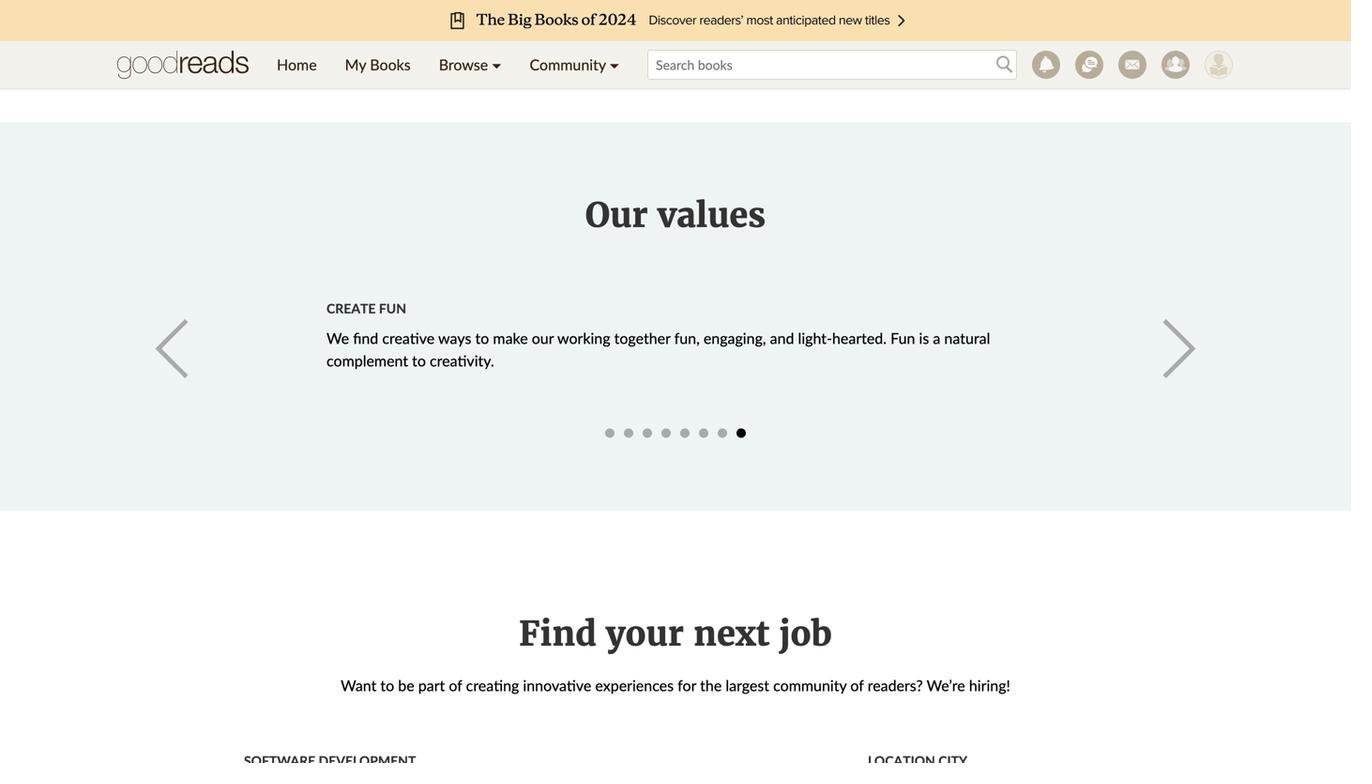 Task type: describe. For each thing, give the bounding box(es) containing it.
readers?
[[868, 676, 923, 695]]

want to be part of creating innovative experiences for the largest community of readers? we're hiring!
[[341, 676, 1011, 695]]

▾ for browse ▾
[[492, 55, 502, 74]]

menu containing home
[[263, 41, 634, 88]]

we
[[327, 329, 349, 347]]

innovative
[[523, 676, 592, 695]]

values
[[658, 194, 766, 237]]

largest
[[726, 676, 770, 695]]

creativity.
[[430, 352, 494, 370]]

create
[[327, 300, 376, 316]]

for
[[678, 676, 697, 695]]

my
[[345, 55, 366, 74]]

a
[[933, 329, 941, 347]]

natural
[[945, 329, 991, 347]]

2 horizontal spatial to
[[475, 329, 489, 347]]

your
[[606, 613, 684, 655]]

Search for books to add to your shelves search field
[[648, 50, 1017, 80]]

home link
[[263, 41, 331, 88]]

next
[[694, 613, 770, 655]]

1 vertical spatial to
[[412, 352, 426, 370]]

find your next job
[[519, 613, 832, 655]]

creative
[[382, 329, 435, 347]]

create fun
[[327, 300, 406, 316]]

part
[[418, 676, 445, 695]]

inbox image
[[1119, 51, 1147, 79]]

complement
[[327, 352, 408, 370]]

find
[[519, 613, 597, 655]]

▾ for community ▾
[[610, 55, 620, 74]]

be
[[398, 676, 415, 695]]

our
[[532, 329, 554, 347]]

fun inside we find creative ways to make our working together fun, engaging, and light-hearted. fun is a natural complement to creativity.
[[891, 329, 916, 347]]

our
[[586, 194, 648, 237]]

community
[[530, 55, 606, 74]]



Task type: locate. For each thing, give the bounding box(es) containing it.
1 vertical spatial fun
[[891, 329, 916, 347]]

together
[[614, 329, 671, 347]]

hearted.
[[833, 329, 887, 347]]

▾
[[492, 55, 502, 74], [610, 55, 620, 74]]

2 vertical spatial to
[[381, 676, 394, 695]]

browse
[[439, 55, 488, 74]]

friend requests image
[[1162, 51, 1190, 79]]

my books link
[[331, 41, 425, 88]]

fun up 'creative'
[[379, 300, 406, 316]]

0 horizontal spatial of
[[449, 676, 462, 695]]

want
[[341, 676, 377, 695]]

experiences
[[595, 676, 674, 695]]

1 horizontal spatial ▾
[[610, 55, 620, 74]]

john smith image
[[1205, 51, 1233, 79]]

fun
[[379, 300, 406, 316], [891, 329, 916, 347]]

0 vertical spatial to
[[475, 329, 489, 347]]

2 of from the left
[[851, 676, 864, 695]]

is
[[919, 329, 929, 347]]

hiring!
[[969, 676, 1011, 695]]

menu
[[263, 41, 634, 88]]

the
[[700, 676, 722, 695]]

creating
[[466, 676, 519, 695]]

▾ inside popup button
[[492, 55, 502, 74]]

my group discussions image
[[1076, 51, 1104, 79]]

▾ inside popup button
[[610, 55, 620, 74]]

to right ways
[[475, 329, 489, 347]]

0 horizontal spatial ▾
[[492, 55, 502, 74]]

community ▾
[[530, 55, 620, 74]]

1 horizontal spatial of
[[851, 676, 864, 695]]

browse ▾
[[439, 55, 502, 74]]

to
[[475, 329, 489, 347], [412, 352, 426, 370], [381, 676, 394, 695]]

my books
[[345, 55, 411, 74]]

▾ right community
[[610, 55, 620, 74]]

browse ▾ button
[[425, 41, 516, 88]]

0 horizontal spatial fun
[[379, 300, 406, 316]]

of right the part
[[449, 676, 462, 695]]

job
[[779, 613, 832, 655]]

community
[[774, 676, 847, 695]]

make
[[493, 329, 528, 347]]

0 horizontal spatial to
[[381, 676, 394, 695]]

1 horizontal spatial to
[[412, 352, 426, 370]]

we find creative ways to make our working together fun, engaging, and light-hearted. fun is a natural complement to creativity.
[[327, 329, 991, 370]]

find
[[353, 329, 378, 347]]

2 ▾ from the left
[[610, 55, 620, 74]]

of left readers?
[[851, 676, 864, 695]]

community ▾ button
[[516, 41, 634, 88]]

our values
[[586, 194, 766, 237]]

of
[[449, 676, 462, 695], [851, 676, 864, 695]]

books
[[370, 55, 411, 74]]

fun,
[[675, 329, 700, 347]]

we're
[[927, 676, 966, 695]]

notifications image
[[1032, 51, 1061, 79]]

to down 'creative'
[[412, 352, 426, 370]]

0 vertical spatial fun
[[379, 300, 406, 316]]

ways
[[438, 329, 472, 347]]

1 horizontal spatial fun
[[891, 329, 916, 347]]

Search books text field
[[648, 50, 1017, 80]]

working
[[558, 329, 611, 347]]

engaging,
[[704, 329, 766, 347]]

home
[[277, 55, 317, 74]]

light-
[[798, 329, 833, 347]]

to left the be
[[381, 676, 394, 695]]

▾ right browse
[[492, 55, 502, 74]]

1 ▾ from the left
[[492, 55, 502, 74]]

1 of from the left
[[449, 676, 462, 695]]

and
[[770, 329, 794, 347]]

fun left the is
[[891, 329, 916, 347]]



Task type: vqa. For each thing, say whether or not it's contained in the screenshot.
to to the bottom
yes



